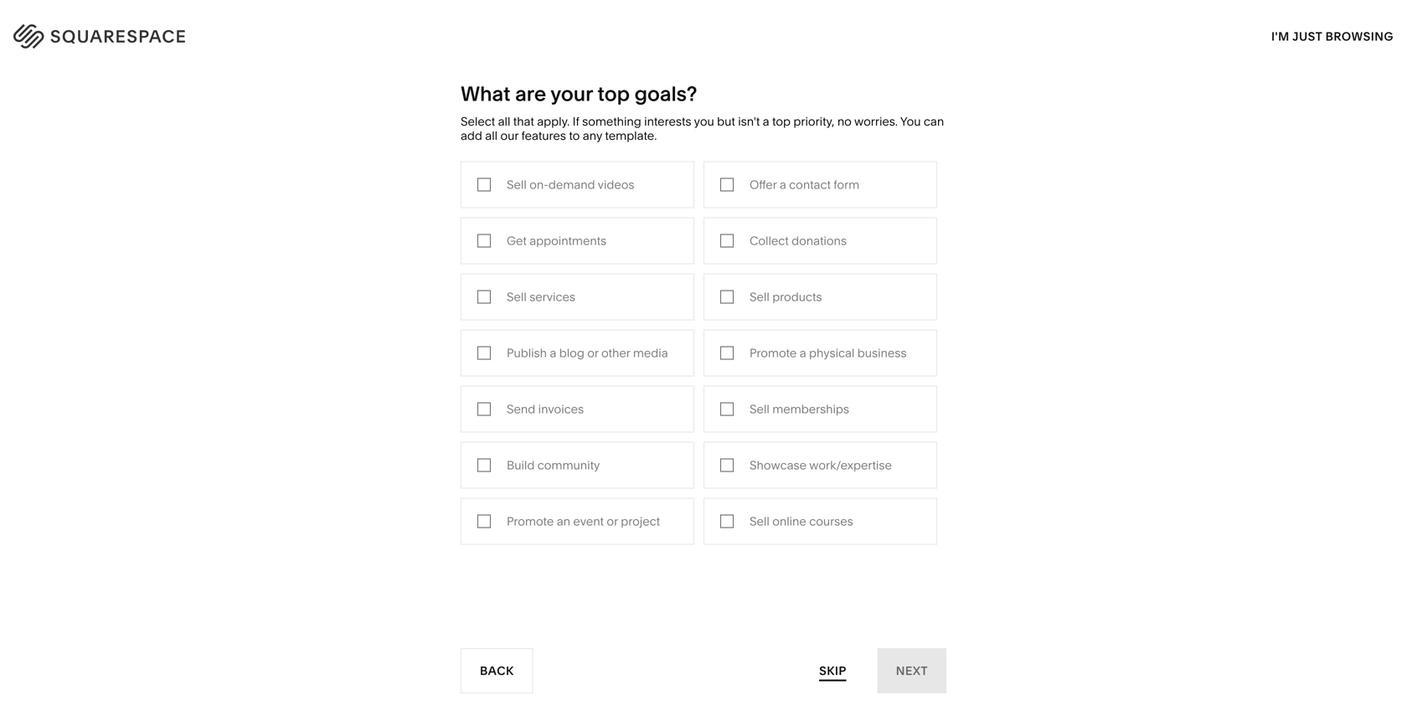 Task type: describe. For each thing, give the bounding box(es) containing it.
real
[[598, 381, 622, 396]]

other
[[601, 346, 630, 360]]

& for animals
[[815, 281, 823, 295]]

log             in
[[1334, 26, 1374, 41]]

next button
[[878, 648, 947, 694]]

whether you need a portfolio website, an online store, or a personal blog, you can use squarespace's customizable and responsive website templates to get started.
[[935, 99, 1318, 148]]

log             in link
[[1334, 26, 1374, 41]]

are
[[515, 81, 546, 106]]

log
[[1334, 26, 1359, 41]]

collect donations
[[750, 234, 847, 248]]

courses
[[809, 514, 853, 529]]

1 horizontal spatial top
[[772, 114, 791, 129]]

to inside what are your top goals? select all that apply. if something interests you but isn't a top priority, no worries. you can add all our features to any template.
[[569, 128, 580, 143]]

get
[[507, 234, 527, 248]]

i'm
[[1272, 29, 1290, 44]]

next
[[896, 664, 928, 678]]

home
[[775, 256, 809, 270]]

professional
[[421, 281, 489, 295]]

travel link
[[598, 256, 647, 270]]

interests
[[644, 114, 691, 129]]

0 vertical spatial top
[[598, 81, 630, 106]]

media & podcasts
[[598, 306, 697, 320]]

sell products
[[750, 290, 822, 304]]

website,
[[1123, 99, 1176, 115]]

your
[[551, 81, 593, 106]]

sell for sell on-demand videos
[[507, 178, 527, 192]]

entertainment
[[421, 381, 499, 396]]

squarespace logo image
[[34, 20, 219, 47]]

you
[[900, 114, 921, 129]]

videos
[[598, 178, 635, 192]]

promote for promote a physical business
[[750, 346, 797, 360]]

get
[[1145, 131, 1166, 148]]

no
[[837, 114, 852, 129]]

personal
[[935, 115, 991, 132]]

0 horizontal spatial online
[[772, 514, 806, 529]]

but
[[717, 114, 735, 129]]

community
[[538, 458, 600, 473]]

& for non-
[[489, 331, 496, 345]]

weddings
[[598, 356, 655, 370]]

professional services
[[421, 281, 539, 295]]

project
[[621, 514, 660, 529]]

home & decor
[[775, 256, 856, 270]]

browsing
[[1326, 29, 1394, 44]]

non-
[[499, 331, 527, 345]]

build community
[[507, 458, 600, 473]]

blog,
[[994, 115, 1027, 132]]

a right offer
[[780, 178, 786, 192]]

that
[[513, 114, 534, 129]]

community & non-profits link
[[421, 331, 578, 345]]

fitness
[[775, 306, 814, 320]]

online inside whether you need a portfolio website, an online store, or a personal blog, you can use squarespace's customizable and responsive website templates to get started.
[[1198, 99, 1238, 115]]

portfolio
[[1066, 99, 1120, 115]]

local
[[421, 306, 451, 320]]

send
[[507, 402, 535, 416]]

nature & animals link
[[775, 281, 886, 295]]

sell for sell services
[[507, 290, 527, 304]]

entertainment link
[[421, 381, 516, 396]]

invoices
[[538, 402, 584, 416]]

if
[[573, 114, 579, 129]]

donations
[[792, 234, 847, 248]]

started.
[[1169, 131, 1218, 148]]

real estate & properties
[[598, 381, 729, 396]]

local business
[[421, 306, 503, 320]]

whether
[[935, 99, 990, 115]]

services
[[530, 290, 575, 304]]

sell for sell online courses
[[750, 514, 770, 529]]

home & decor link
[[775, 256, 873, 270]]

memberships
[[772, 402, 849, 416]]

an inside whether you need a portfolio website, an online store, or a personal blog, you can use squarespace's customizable and responsive website templates to get started.
[[1180, 99, 1195, 115]]

i'm just browsing button
[[1272, 13, 1394, 59]]

on-
[[530, 178, 549, 192]]

store,
[[1241, 99, 1277, 115]]

can inside whether you need a portfolio website, an online store, or a personal blog, you can use squarespace's customizable and responsive website templates to get started.
[[1056, 115, 1079, 132]]

features
[[521, 128, 566, 143]]

use
[[1082, 115, 1105, 132]]

all left our
[[485, 128, 498, 143]]

1 horizontal spatial you
[[993, 99, 1016, 115]]

nature & animals
[[775, 281, 870, 295]]

what are your top goals? select all that apply. if something interests you but isn't a top priority, no worries. you can add all our features to any template.
[[461, 81, 944, 143]]

a right store,
[[1296, 99, 1304, 115]]

form
[[834, 178, 860, 192]]

need
[[1019, 99, 1052, 115]]

add
[[461, 128, 482, 143]]

priority,
[[794, 114, 835, 129]]

local business link
[[421, 306, 520, 320]]

or inside whether you need a portfolio website, an online store, or a personal blog, you can use squarespace's customizable and responsive website templates to get started.
[[1280, 99, 1293, 115]]

back button
[[461, 648, 533, 694]]

a right need
[[1055, 99, 1062, 115]]

estate
[[625, 381, 659, 396]]

squarespace logo link
[[34, 20, 302, 47]]

business
[[858, 346, 907, 360]]

our
[[500, 128, 519, 143]]

& right estate
[[662, 381, 670, 396]]

responsive
[[935, 131, 1006, 148]]

just
[[1293, 29, 1322, 44]]

skip
[[819, 664, 847, 678]]

promote a physical business
[[750, 346, 907, 360]]

any
[[583, 128, 602, 143]]

showcase work/expertise
[[750, 458, 892, 473]]

fashion
[[421, 256, 465, 270]]



Task type: locate. For each thing, give the bounding box(es) containing it.
1 horizontal spatial promote
[[750, 346, 797, 360]]

sell on-demand videos
[[507, 178, 635, 192]]

collect
[[750, 234, 789, 248]]

skip button
[[801, 648, 865, 694]]

and
[[1293, 115, 1318, 132]]

isn't
[[738, 114, 760, 129]]

2 horizontal spatial you
[[1029, 115, 1053, 132]]

0 horizontal spatial you
[[694, 114, 714, 129]]

sell online courses
[[750, 514, 853, 529]]

you right 'blog,' on the top
[[1029, 115, 1053, 132]]

to left any
[[569, 128, 580, 143]]

you
[[993, 99, 1016, 115], [694, 114, 714, 129], [1029, 115, 1053, 132]]

online up started.
[[1198, 99, 1238, 115]]

media
[[633, 346, 668, 360]]

can
[[924, 114, 944, 129], [1056, 115, 1079, 132]]

send invoices
[[507, 402, 584, 416]]

1 horizontal spatial or
[[607, 514, 618, 529]]

& for podcasts
[[636, 306, 643, 320]]

0 vertical spatial an
[[1180, 99, 1195, 115]]

business
[[454, 306, 503, 320]]

a left physical
[[800, 346, 806, 360]]

0 horizontal spatial or
[[587, 346, 599, 360]]

website
[[1008, 131, 1059, 148]]

0 horizontal spatial promote
[[507, 514, 554, 529]]

sell services
[[507, 290, 575, 304]]

çimen image
[[507, 584, 900, 716]]

or right blog
[[587, 346, 599, 360]]

demand
[[549, 178, 595, 192]]

an left event
[[557, 514, 570, 529]]

2 horizontal spatial or
[[1280, 99, 1293, 115]]

media
[[598, 306, 633, 320]]

sell for sell memberships
[[750, 402, 770, 416]]

travel
[[598, 256, 631, 270]]

appointments
[[530, 234, 607, 248]]

select
[[461, 114, 495, 129]]

can inside what are your top goals? select all that apply. if something interests you but isn't a top priority, no worries. you can add all our features to any template.
[[924, 114, 944, 129]]

top right isn't at the top right
[[772, 114, 791, 129]]

promote down build
[[507, 514, 554, 529]]

worries.
[[854, 114, 898, 129]]

to left get
[[1129, 131, 1142, 148]]

to inside whether you need a portfolio website, an online store, or a personal blog, you can use squarespace's customizable and responsive website templates to get started.
[[1129, 131, 1142, 148]]

1 vertical spatial top
[[772, 114, 791, 129]]

podcasts
[[646, 306, 697, 320]]

can left use
[[1056, 115, 1079, 132]]

& for decor
[[812, 256, 819, 270]]

offer a contact form
[[750, 178, 860, 192]]

you left need
[[993, 99, 1016, 115]]

work/expertise
[[809, 458, 892, 473]]

1 vertical spatial online
[[772, 514, 806, 529]]

publish a blog or other media
[[507, 346, 668, 360]]

sell left services
[[507, 290, 527, 304]]

promote
[[750, 346, 797, 360], [507, 514, 554, 529]]

0 horizontal spatial can
[[924, 114, 944, 129]]

& right nature
[[815, 281, 823, 295]]

real estate & properties link
[[598, 381, 746, 396]]

media & podcasts link
[[598, 306, 714, 320]]

products
[[772, 290, 822, 304]]

sell left on-
[[507, 178, 527, 192]]

1 horizontal spatial can
[[1056, 115, 1079, 132]]

get appointments
[[507, 234, 607, 248]]

top up the something in the top of the page
[[598, 81, 630, 106]]

0 vertical spatial promote
[[750, 346, 797, 360]]

0 horizontal spatial top
[[598, 81, 630, 106]]

sell left memberships
[[750, 402, 770, 416]]

1 vertical spatial or
[[587, 346, 599, 360]]

0 horizontal spatial an
[[557, 514, 570, 529]]

sell for sell products
[[750, 290, 770, 304]]

sell down showcase
[[750, 514, 770, 529]]

goals?
[[635, 81, 697, 106]]

squarespace's
[[1108, 115, 1202, 132]]

profits
[[527, 331, 561, 345]]

1 vertical spatial promote
[[507, 514, 554, 529]]

& left non-
[[489, 331, 496, 345]]

community & non-profits
[[421, 331, 561, 345]]

community
[[421, 331, 486, 345]]

online
[[1198, 99, 1238, 115], [772, 514, 806, 529]]

1 vertical spatial an
[[557, 514, 570, 529]]

0 horizontal spatial to
[[569, 128, 580, 143]]

a inside what are your top goals? select all that apply. if something interests you but isn't a top priority, no worries. you can add all our features to any template.
[[763, 114, 769, 129]]

promote for promote an event or project
[[507, 514, 554, 529]]

publish
[[507, 346, 547, 360]]

weddings link
[[598, 356, 671, 370]]

properties
[[673, 381, 729, 396]]

& right 'media'
[[636, 306, 643, 320]]

you left the but
[[694, 114, 714, 129]]

online left courses
[[772, 514, 806, 529]]

a down profits
[[550, 346, 556, 360]]

offer
[[750, 178, 777, 192]]

or left the and at the top of the page
[[1280, 99, 1293, 115]]

or for publish a blog or other media
[[587, 346, 599, 360]]

something
[[582, 114, 641, 129]]

sell
[[507, 178, 527, 192], [507, 290, 527, 304], [750, 290, 770, 304], [750, 402, 770, 416], [750, 514, 770, 529]]

or for promote an event or project
[[607, 514, 618, 529]]

2 vertical spatial or
[[607, 514, 618, 529]]

fashion link
[[421, 256, 481, 270]]

can right the you
[[924, 114, 944, 129]]

sell left nature
[[750, 290, 770, 304]]

build
[[507, 458, 535, 473]]

to
[[569, 128, 580, 143], [1129, 131, 1142, 148]]

0 vertical spatial online
[[1198, 99, 1238, 115]]

you inside what are your top goals? select all that apply. if something interests you but isn't a top priority, no worries. you can add all our features to any template.
[[694, 114, 714, 129]]

1 horizontal spatial an
[[1180, 99, 1195, 115]]

0 vertical spatial or
[[1280, 99, 1293, 115]]

1 horizontal spatial to
[[1129, 131, 1142, 148]]

& down donations
[[812, 256, 819, 270]]

blog
[[559, 346, 584, 360]]

a right isn't at the top right
[[763, 114, 769, 129]]

all left that
[[498, 114, 510, 129]]

templates
[[1062, 131, 1126, 148]]

promote an event or project
[[507, 514, 660, 529]]

event
[[573, 514, 604, 529]]

promote down 'fitness'
[[750, 346, 797, 360]]

an up started.
[[1180, 99, 1195, 115]]

contact
[[789, 178, 831, 192]]

or right event
[[607, 514, 618, 529]]

1 horizontal spatial online
[[1198, 99, 1238, 115]]

decor
[[822, 256, 856, 270]]



Task type: vqa. For each thing, say whether or not it's contained in the screenshot.
left Nov
no



